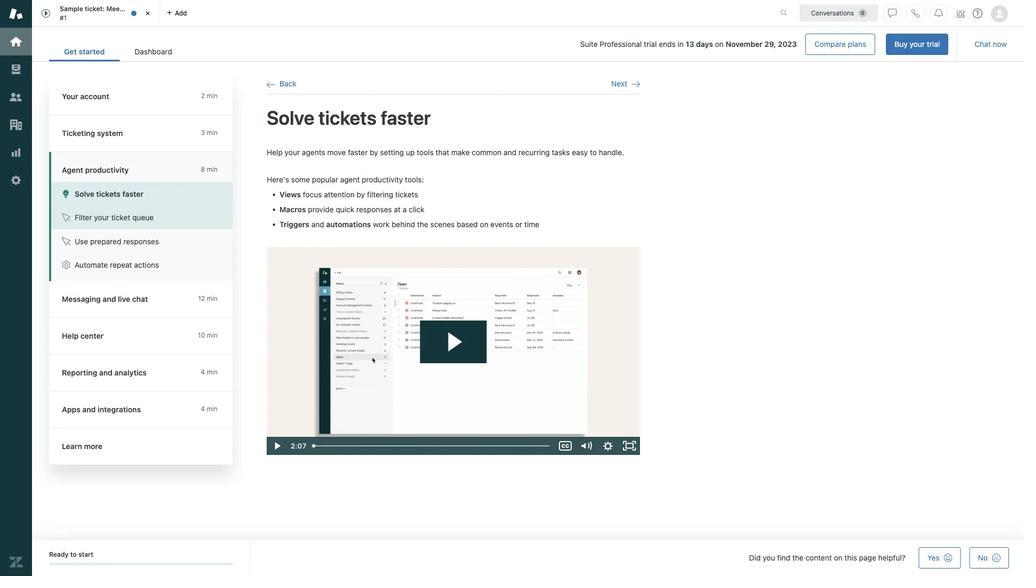 Task type: describe. For each thing, give the bounding box(es) containing it.
help for help your agents move faster by setting up tools that make common and recurring tasks easy to handle.
[[267, 148, 283, 157]]

get started
[[64, 47, 105, 56]]

ready to start
[[49, 551, 93, 559]]

tools:
[[405, 175, 424, 184]]

or
[[516, 220, 523, 229]]

now
[[994, 40, 1008, 49]]

apps
[[62, 405, 80, 414]]

and for reporting and analytics
[[99, 369, 113, 377]]

attention
[[324, 190, 355, 199]]

content
[[806, 554, 832, 563]]

help center heading
[[49, 318, 243, 355]]

popular
[[312, 175, 338, 184]]

use prepared responses button
[[51, 230, 233, 253]]

admin image
[[9, 173, 23, 187]]

use
[[75, 237, 88, 246]]

tab containing sample ticket: meet the ticket
[[32, 0, 160, 27]]

min for ticketing system
[[207, 129, 218, 136]]

back button
[[267, 79, 297, 89]]

solve inside "content-title" region
[[267, 106, 315, 129]]

meet
[[106, 5, 122, 13]]

trial for your
[[928, 40, 941, 49]]

next
[[612, 79, 628, 88]]

help center
[[62, 332, 104, 341]]

ticketing
[[62, 129, 95, 138]]

solve tickets faster button
[[51, 182, 233, 206]]

reporting
[[62, 369, 97, 377]]

4 min for integrations
[[201, 405, 218, 413]]

suite
[[581, 40, 598, 49]]

min for apps and integrations
[[207, 405, 218, 413]]

you
[[763, 554, 776, 563]]

0 vertical spatial on
[[716, 40, 724, 49]]

quick
[[336, 205, 355, 214]]

section containing compare plans
[[196, 34, 949, 55]]

views
[[280, 190, 301, 199]]

november
[[726, 40, 763, 49]]

12
[[198, 295, 205, 302]]

and for triggers and automations work behind the scenes based on events or time
[[312, 220, 324, 229]]

customers image
[[9, 90, 23, 104]]

organizations image
[[9, 118, 23, 132]]

content-title region
[[267, 105, 640, 130]]

compare
[[815, 40, 846, 49]]

triggers and automations work behind the scenes based on events or time
[[280, 220, 540, 229]]

in
[[678, 40, 684, 49]]

progress-bar progress bar
[[49, 563, 233, 565]]

responses inside button
[[123, 237, 159, 246]]

account
[[80, 92, 109, 101]]

and right common
[[504, 148, 517, 157]]

4 min for analytics
[[201, 369, 218, 376]]

some
[[291, 175, 310, 184]]

agent productivity heading
[[49, 152, 243, 182]]

1 vertical spatial by
[[357, 190, 365, 199]]

region containing help your agents move faster by setting up tools that make common and recurring tasks easy to handle.
[[267, 147, 640, 455]]

here's
[[267, 175, 289, 184]]

ticket inside sample ticket: meet the ticket #1
[[136, 5, 154, 13]]

days
[[697, 40, 713, 49]]

and for messaging and live chat
[[103, 295, 116, 304]]

chat now
[[975, 40, 1008, 49]]

automate repeat actions button
[[51, 253, 233, 277]]

filter your ticket queue button
[[51, 206, 233, 230]]

at
[[394, 205, 401, 214]]

min for agent productivity
[[207, 166, 218, 173]]

tools
[[417, 148, 434, 157]]

time
[[525, 220, 540, 229]]

learn more
[[62, 442, 102, 451]]

the for did you find the content on this page helpful?
[[793, 554, 804, 563]]

handle.
[[599, 148, 625, 157]]

min for reporting and analytics
[[207, 369, 218, 376]]

ends
[[659, 40, 676, 49]]

1 vertical spatial on
[[480, 220, 489, 229]]

buy your trial button
[[887, 34, 949, 55]]

move
[[327, 148, 346, 157]]

behind
[[392, 220, 415, 229]]

agent
[[62, 166, 83, 175]]

10 min
[[198, 332, 218, 339]]

prepared
[[90, 237, 121, 246]]

29,
[[765, 40, 777, 49]]

your account heading
[[49, 78, 243, 115]]

no
[[979, 554, 988, 563]]

get started image
[[9, 35, 23, 49]]

10
[[198, 332, 205, 339]]

2 horizontal spatial tickets
[[396, 190, 418, 199]]

your
[[62, 92, 78, 101]]

on inside footer
[[834, 554, 843, 563]]

more
[[84, 442, 102, 451]]

2
[[201, 92, 205, 100]]

12 min
[[198, 295, 218, 302]]

focus
[[303, 190, 322, 199]]

chat
[[132, 295, 148, 304]]

conversations button
[[800, 5, 879, 22]]

find
[[778, 554, 791, 563]]

messaging
[[62, 295, 101, 304]]

ticket inside button
[[111, 213, 130, 222]]

learn more button
[[49, 429, 231, 465]]

macros provide quick responses at a click
[[280, 205, 425, 214]]

make
[[452, 148, 470, 157]]

provide
[[308, 205, 334, 214]]

apps and integrations heading
[[49, 392, 243, 429]]

sample ticket: meet the ticket #1
[[60, 5, 154, 21]]

solve tickets faster inside "content-title" region
[[267, 106, 431, 129]]

dashboard
[[135, 47, 172, 56]]

based
[[457, 220, 478, 229]]

reporting and analytics
[[62, 369, 147, 377]]

learn
[[62, 442, 82, 451]]

back
[[280, 79, 297, 88]]



Task type: locate. For each thing, give the bounding box(es) containing it.
1 horizontal spatial on
[[716, 40, 724, 49]]

1 horizontal spatial responses
[[357, 205, 392, 214]]

1 vertical spatial your
[[285, 148, 300, 157]]

and left live
[[103, 295, 116, 304]]

region
[[267, 147, 640, 455]]

video element
[[267, 247, 640, 455]]

agent
[[340, 175, 360, 184]]

0 horizontal spatial help
[[62, 332, 79, 341]]

the inside footer
[[793, 554, 804, 563]]

the inside sample ticket: meet the ticket #1
[[124, 5, 134, 13]]

0 horizontal spatial responses
[[123, 237, 159, 246]]

and left analytics
[[99, 369, 113, 377]]

1 4 from the top
[[201, 369, 205, 376]]

next button
[[612, 79, 640, 89]]

0 horizontal spatial by
[[357, 190, 365, 199]]

tab
[[32, 0, 160, 27]]

this
[[845, 554, 858, 563]]

#1
[[60, 14, 67, 21]]

dashboard tab
[[120, 42, 187, 61]]

6 min from the top
[[207, 369, 218, 376]]

suite professional trial ends in 13 days on november 29, 2023
[[581, 40, 797, 49]]

1 vertical spatial ticket
[[111, 213, 130, 222]]

0 vertical spatial 4
[[201, 369, 205, 376]]

min inside help center heading
[[207, 332, 218, 339]]

yes
[[928, 554, 940, 563]]

reporting image
[[9, 146, 23, 160]]

filter
[[75, 213, 92, 222]]

tickets up filter your ticket queue
[[96, 189, 121, 198]]

0 vertical spatial ticket
[[136, 5, 154, 13]]

trial for professional
[[644, 40, 657, 49]]

2 trial from the left
[[644, 40, 657, 49]]

filter your ticket queue
[[75, 213, 154, 222]]

help up here's
[[267, 148, 283, 157]]

did you find the content on this page helpful?
[[750, 554, 906, 563]]

the right the meet
[[124, 5, 134, 13]]

footer containing did you find the content on this page helpful?
[[32, 540, 1025, 576]]

1 horizontal spatial faster
[[348, 148, 368, 157]]

faster inside "content-title" region
[[381, 106, 431, 129]]

productivity inside region
[[362, 175, 403, 184]]

messaging and live chat heading
[[49, 281, 243, 318]]

plans
[[848, 40, 867, 49]]

min inside the your account heading
[[207, 92, 218, 100]]

learn more heading
[[49, 429, 243, 465]]

min for messaging and live chat
[[207, 295, 218, 302]]

here's some popular agent productivity tools:
[[267, 175, 424, 184]]

2023
[[779, 40, 797, 49]]

main element
[[0, 0, 32, 576]]

4 min
[[201, 369, 218, 376], [201, 405, 218, 413]]

tickets inside button
[[96, 189, 121, 198]]

faster inside button
[[122, 189, 144, 198]]

close image
[[143, 8, 153, 19]]

by left setting
[[370, 148, 378, 157]]

1 horizontal spatial trial
[[928, 40, 941, 49]]

1 min from the top
[[207, 92, 218, 100]]

7 min from the top
[[207, 405, 218, 413]]

1 vertical spatial productivity
[[362, 175, 403, 184]]

2 vertical spatial on
[[834, 554, 843, 563]]

on
[[716, 40, 724, 49], [480, 220, 489, 229], [834, 554, 843, 563]]

0 horizontal spatial solve tickets faster
[[75, 189, 144, 198]]

min inside messaging and live chat heading
[[207, 295, 218, 302]]

ticket left "queue"
[[111, 213, 130, 222]]

help inside heading
[[62, 332, 79, 341]]

video thumbnail image
[[267, 247, 640, 455], [267, 247, 640, 455]]

help for help center
[[62, 332, 79, 341]]

to left start at bottom left
[[70, 551, 77, 559]]

and for apps and integrations
[[82, 405, 96, 414]]

triggers
[[280, 220, 310, 229]]

page
[[860, 554, 877, 563]]

4 for apps and integrations
[[201, 405, 205, 413]]

productivity inside heading
[[85, 166, 129, 175]]

automations
[[326, 220, 371, 229]]

tasks
[[552, 148, 570, 157]]

1 horizontal spatial productivity
[[362, 175, 403, 184]]

trial inside button
[[928, 40, 941, 49]]

trial left the ends
[[644, 40, 657, 49]]

your account
[[62, 92, 109, 101]]

min inside apps and integrations heading
[[207, 405, 218, 413]]

1 horizontal spatial help
[[267, 148, 283, 157]]

actions
[[134, 261, 159, 270]]

that
[[436, 148, 450, 157]]

agent productivity
[[62, 166, 129, 175]]

faster up filter your ticket queue button
[[122, 189, 144, 198]]

zendesk image
[[9, 556, 23, 570]]

0 horizontal spatial your
[[94, 213, 109, 222]]

reporting and analytics heading
[[49, 355, 243, 392]]

min inside the reporting and analytics heading
[[207, 369, 218, 376]]

1 horizontal spatial to
[[590, 148, 597, 157]]

compare plans
[[815, 40, 867, 49]]

started
[[79, 47, 105, 56]]

1 trial from the left
[[928, 40, 941, 49]]

1 vertical spatial to
[[70, 551, 77, 559]]

3 min
[[201, 129, 218, 136]]

your right filter
[[94, 213, 109, 222]]

notifications image
[[935, 9, 944, 17]]

agents
[[302, 148, 325, 157]]

0 vertical spatial faster
[[381, 106, 431, 129]]

2 4 min from the top
[[201, 405, 218, 413]]

2 min
[[201, 92, 218, 100]]

solve inside button
[[75, 189, 94, 198]]

chat now button
[[967, 34, 1016, 55]]

0 horizontal spatial ticket
[[111, 213, 130, 222]]

tabs tab list
[[32, 0, 770, 27]]

1 horizontal spatial ticket
[[136, 5, 154, 13]]

1 vertical spatial faster
[[348, 148, 368, 157]]

on right days
[[716, 40, 724, 49]]

on right based
[[480, 220, 489, 229]]

section
[[196, 34, 949, 55]]

ticket right the meet
[[136, 5, 154, 13]]

tickets up 'move'
[[319, 106, 377, 129]]

system
[[97, 129, 123, 138]]

0 vertical spatial the
[[124, 5, 134, 13]]

1 horizontal spatial your
[[285, 148, 300, 157]]

recurring
[[519, 148, 550, 157]]

0 horizontal spatial tickets
[[96, 189, 121, 198]]

add button
[[160, 0, 193, 26]]

0 horizontal spatial faster
[[122, 189, 144, 198]]

2 4 from the top
[[201, 405, 205, 413]]

5 min from the top
[[207, 332, 218, 339]]

0 vertical spatial solve tickets faster
[[267, 106, 431, 129]]

analytics
[[115, 369, 147, 377]]

faster up up
[[381, 106, 431, 129]]

tab list containing get started
[[49, 42, 187, 61]]

the
[[124, 5, 134, 13], [417, 220, 429, 229], [793, 554, 804, 563]]

3 min from the top
[[207, 166, 218, 173]]

min inside agent productivity heading
[[207, 166, 218, 173]]

compare plans button
[[806, 34, 876, 55]]

the right find
[[793, 554, 804, 563]]

1 horizontal spatial solve
[[267, 106, 315, 129]]

1 vertical spatial responses
[[123, 237, 159, 246]]

button displays agent's chat status as invisible. image
[[889, 9, 897, 17]]

queue
[[132, 213, 154, 222]]

tickets inside "content-title" region
[[319, 106, 377, 129]]

get help image
[[974, 9, 983, 18]]

on left this at right
[[834, 554, 843, 563]]

productivity right agent
[[85, 166, 129, 175]]

8 min
[[201, 166, 218, 173]]

scenes
[[431, 220, 455, 229]]

responses up automate repeat actions button
[[123, 237, 159, 246]]

solve tickets faster up 'move'
[[267, 106, 431, 129]]

and right 'apps'
[[82, 405, 96, 414]]

zendesk products image
[[958, 10, 965, 18]]

1 vertical spatial solve tickets faster
[[75, 189, 144, 198]]

professional
[[600, 40, 642, 49]]

0 vertical spatial productivity
[[85, 166, 129, 175]]

use prepared responses
[[75, 237, 159, 246]]

easy
[[572, 148, 588, 157]]

get
[[64, 47, 77, 56]]

2 vertical spatial faster
[[122, 189, 144, 198]]

4 inside apps and integrations heading
[[201, 405, 205, 413]]

your right the buy
[[910, 40, 926, 49]]

0 vertical spatial 4 min
[[201, 369, 218, 376]]

tab list
[[49, 42, 187, 61]]

views focus attention by filtering tickets
[[280, 190, 418, 199]]

0 horizontal spatial to
[[70, 551, 77, 559]]

and down provide
[[312, 220, 324, 229]]

a
[[403, 205, 407, 214]]

work
[[373, 220, 390, 229]]

0 vertical spatial responses
[[357, 205, 392, 214]]

messaging and live chat
[[62, 295, 148, 304]]

views image
[[9, 62, 23, 76]]

4 min from the top
[[207, 295, 218, 302]]

0 vertical spatial to
[[590, 148, 597, 157]]

ticket:
[[85, 5, 105, 13]]

your for filter
[[94, 213, 109, 222]]

min inside ticketing system heading
[[207, 129, 218, 136]]

min for your account
[[207, 92, 218, 100]]

events
[[491, 220, 514, 229]]

the for sample ticket: meet the ticket #1
[[124, 5, 134, 13]]

trial down notifications icon
[[928, 40, 941, 49]]

setting
[[380, 148, 404, 157]]

solve down back
[[267, 106, 315, 129]]

the down click
[[417, 220, 429, 229]]

common
[[472, 148, 502, 157]]

solve up filter
[[75, 189, 94, 198]]

repeat
[[110, 261, 132, 270]]

ticketing system heading
[[49, 115, 243, 152]]

live
[[118, 295, 130, 304]]

0 vertical spatial solve
[[267, 106, 315, 129]]

solve tickets faster up filter your ticket queue
[[75, 189, 144, 198]]

0 vertical spatial by
[[370, 148, 378, 157]]

to right easy
[[590, 148, 597, 157]]

tickets
[[319, 106, 377, 129], [96, 189, 121, 198], [396, 190, 418, 199]]

1 vertical spatial 4
[[201, 405, 205, 413]]

1 4 min from the top
[[201, 369, 218, 376]]

tickets up a
[[396, 190, 418, 199]]

0 horizontal spatial productivity
[[85, 166, 129, 175]]

add
[[175, 9, 187, 17]]

1 horizontal spatial solve tickets faster
[[267, 106, 431, 129]]

productivity up the filtering
[[362, 175, 403, 184]]

footer
[[32, 540, 1025, 576]]

min for help center
[[207, 332, 218, 339]]

filtering
[[367, 190, 393, 199]]

chat
[[975, 40, 992, 49]]

help inside region
[[267, 148, 283, 157]]

your left agents
[[285, 148, 300, 157]]

your for buy
[[910, 40, 926, 49]]

4 min inside apps and integrations heading
[[201, 405, 218, 413]]

8
[[201, 166, 205, 173]]

4 for reporting and analytics
[[201, 369, 205, 376]]

buy your trial
[[895, 40, 941, 49]]

your for help
[[285, 148, 300, 157]]

1 vertical spatial the
[[417, 220, 429, 229]]

0 horizontal spatial on
[[480, 220, 489, 229]]

1 vertical spatial solve
[[75, 189, 94, 198]]

2 horizontal spatial on
[[834, 554, 843, 563]]

2 horizontal spatial your
[[910, 40, 926, 49]]

zendesk support image
[[9, 7, 23, 21]]

apps and integrations
[[62, 405, 141, 414]]

to
[[590, 148, 597, 157], [70, 551, 77, 559]]

productivity
[[85, 166, 129, 175], [362, 175, 403, 184]]

1 horizontal spatial by
[[370, 148, 378, 157]]

1 horizontal spatial tickets
[[319, 106, 377, 129]]

by
[[370, 148, 378, 157], [357, 190, 365, 199]]

4 min inside the reporting and analytics heading
[[201, 369, 218, 376]]

faster inside region
[[348, 148, 368, 157]]

2 horizontal spatial the
[[793, 554, 804, 563]]

4 inside the reporting and analytics heading
[[201, 369, 205, 376]]

faster right 'move'
[[348, 148, 368, 157]]

help left center
[[62, 332, 79, 341]]

1 vertical spatial help
[[62, 332, 79, 341]]

min
[[207, 92, 218, 100], [207, 129, 218, 136], [207, 166, 218, 173], [207, 295, 218, 302], [207, 332, 218, 339], [207, 369, 218, 376], [207, 405, 218, 413]]

2 vertical spatial your
[[94, 213, 109, 222]]

1 vertical spatial 4 min
[[201, 405, 218, 413]]

0 vertical spatial help
[[267, 148, 283, 157]]

2 min from the top
[[207, 129, 218, 136]]

responses down the filtering
[[357, 205, 392, 214]]

2 vertical spatial the
[[793, 554, 804, 563]]

center
[[80, 332, 104, 341]]

November 29, 2023 text field
[[726, 40, 797, 49]]

0 vertical spatial your
[[910, 40, 926, 49]]

1 horizontal spatial the
[[417, 220, 429, 229]]

yes button
[[919, 548, 962, 569]]

0 horizontal spatial the
[[124, 5, 134, 13]]

ticketing system
[[62, 129, 123, 138]]

automate
[[75, 261, 108, 270]]

2 horizontal spatial faster
[[381, 106, 431, 129]]

to inside footer
[[70, 551, 77, 559]]

buy
[[895, 40, 908, 49]]

0 horizontal spatial solve
[[75, 189, 94, 198]]

0 horizontal spatial trial
[[644, 40, 657, 49]]

by up macros provide quick responses at a click
[[357, 190, 365, 199]]

solve tickets faster inside button
[[75, 189, 144, 198]]



Task type: vqa. For each thing, say whether or not it's contained in the screenshot.
the handle.
yes



